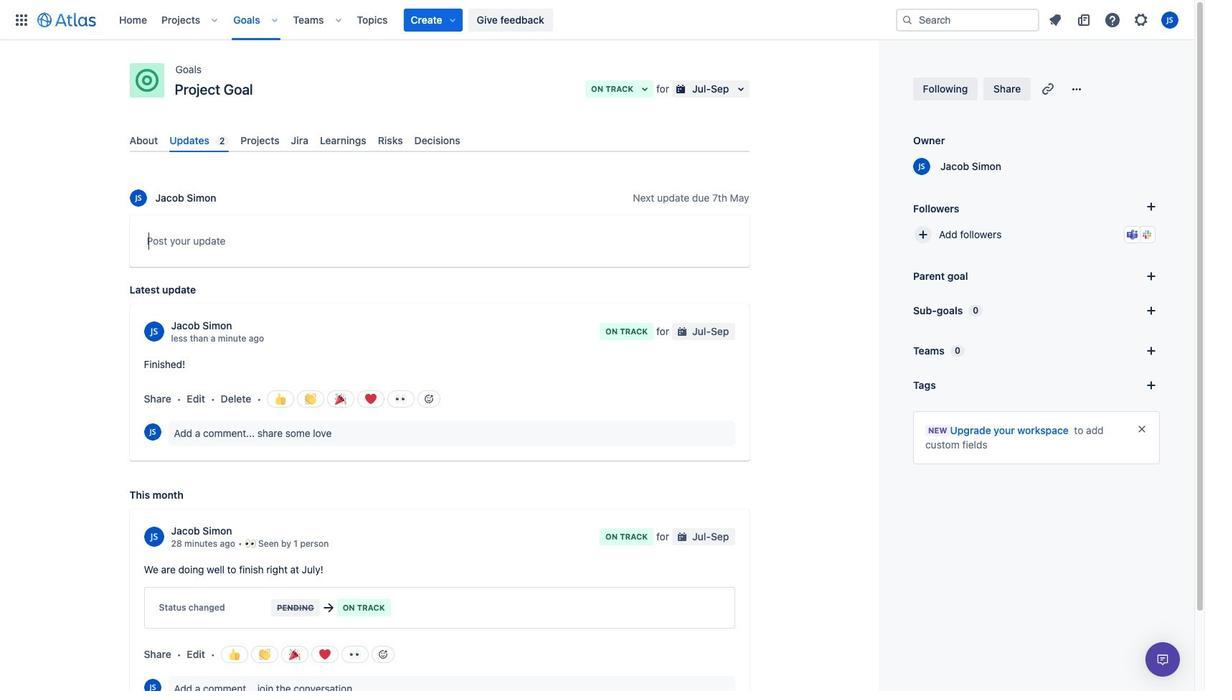 Task type: describe. For each thing, give the bounding box(es) containing it.
help image
[[1105, 11, 1122, 28]]

add reaction image
[[377, 649, 389, 660]]

:tada: image
[[335, 394, 347, 405]]

slack logo showing nan channels are connected to this goal image
[[1142, 229, 1153, 240]]

top element
[[9, 0, 896, 40]]

:heart: image
[[319, 649, 331, 661]]

more icon image
[[1069, 80, 1086, 98]]

add reaction image
[[424, 393, 435, 405]]

goal icon image
[[135, 69, 158, 92]]

Main content area, start typing to enter text. text field
[[147, 233, 732, 255]]

add follower image
[[915, 226, 932, 243]]

0 horizontal spatial :eyes: image
[[349, 649, 361, 661]]

msteams logo showing  channels are connected to this goal image
[[1128, 229, 1139, 240]]

1 vertical spatial :eyes: image
[[349, 649, 361, 661]]

switch to... image
[[13, 11, 30, 28]]



Task type: vqa. For each thing, say whether or not it's contained in the screenshot.
search box
no



Task type: locate. For each thing, give the bounding box(es) containing it.
settings image
[[1133, 11, 1151, 28]]

1 vertical spatial :eyes: image
[[349, 649, 361, 661]]

:tada: image
[[335, 394, 347, 405], [289, 649, 300, 661], [289, 649, 300, 661]]

1 horizontal spatial :eyes: image
[[396, 394, 407, 405]]

notifications image
[[1047, 11, 1064, 28]]

close banner image
[[1137, 423, 1148, 435]]

add a follower image
[[1143, 198, 1161, 215]]

banner
[[0, 0, 1195, 40]]

:eyes: image
[[396, 394, 407, 405], [349, 649, 361, 661]]

Search field
[[896, 8, 1040, 31]]

changed to image
[[320, 599, 337, 617]]

:heart: image
[[365, 394, 377, 405], [365, 394, 377, 405], [319, 649, 331, 661]]

:thumbsup: image
[[275, 394, 286, 405], [229, 649, 240, 661], [229, 649, 240, 661]]

:clap: image
[[259, 649, 270, 661]]

0 vertical spatial :eyes: image
[[396, 394, 407, 405]]

0 vertical spatial :eyes: image
[[396, 394, 407, 405]]

0 horizontal spatial :eyes: image
[[349, 649, 361, 661]]

1 horizontal spatial :eyes: image
[[396, 394, 407, 405]]

:eyes: image left add reaction image
[[396, 394, 407, 405]]

account image
[[1162, 11, 1179, 28]]

:eyes: image left add reaction image
[[396, 394, 407, 405]]

tab list
[[124, 128, 755, 152]]

:clap: image
[[305, 394, 317, 405], [305, 394, 317, 405], [259, 649, 270, 661]]

:eyes: image
[[396, 394, 407, 405], [349, 649, 361, 661]]

search image
[[902, 14, 914, 25]]

:eyes: image left add reaction icon
[[349, 649, 361, 661]]

:thumbsup: image
[[275, 394, 286, 405]]

:eyes: image left add reaction icon
[[349, 649, 361, 661]]



